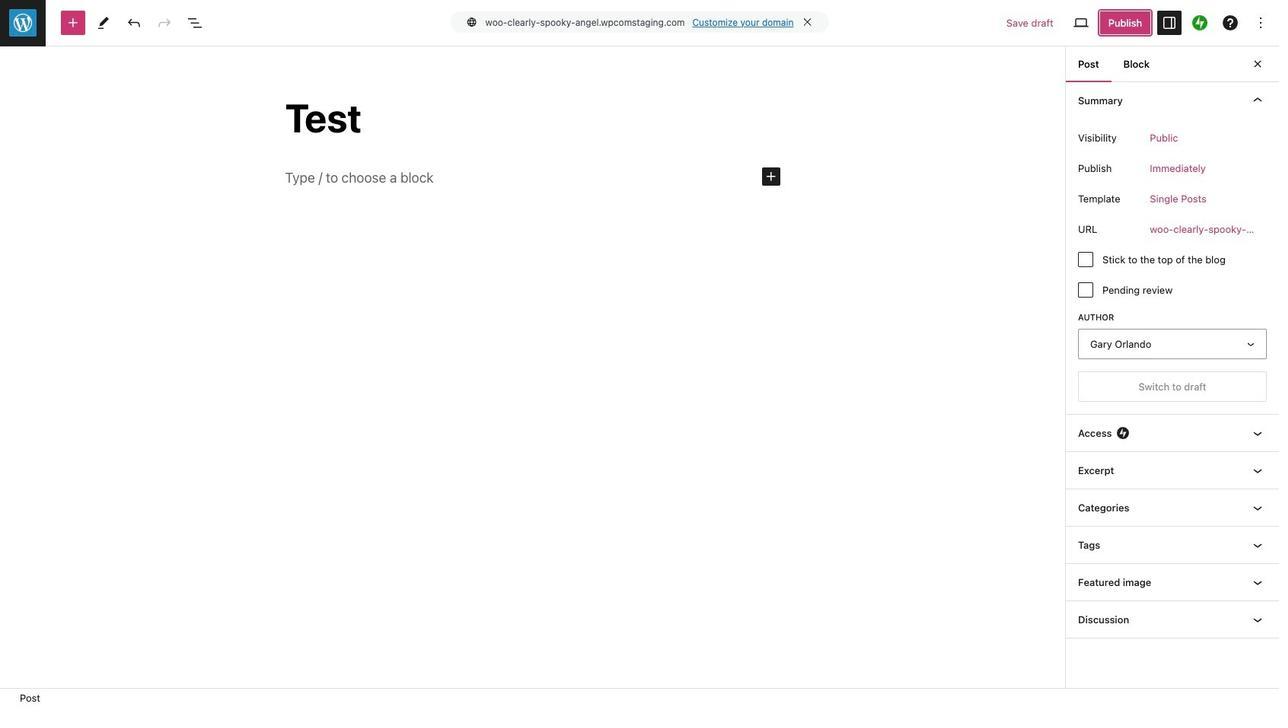 Task type: locate. For each thing, give the bounding box(es) containing it.
document overview image
[[186, 14, 204, 32]]

undo image
[[125, 14, 143, 32]]

tab list
[[1066, 46, 1162, 82]]

jetpack image
[[1193, 15, 1208, 30]]

toggle block inserter image
[[64, 14, 82, 32]]

None checkbox
[[1079, 252, 1094, 268], [1079, 283, 1094, 298], [1079, 252, 1094, 268], [1079, 283, 1094, 298]]

tab panel
[[1066, 81, 1280, 639]]

view image
[[1072, 14, 1091, 32]]



Task type: describe. For each thing, give the bounding box(es) containing it.
close settings image
[[1249, 55, 1267, 73]]

help image
[[1222, 14, 1240, 32]]

options image
[[1252, 14, 1270, 32]]

redo image
[[155, 14, 174, 32]]

editor content region
[[0, 46, 1066, 689]]

tools image
[[94, 14, 113, 32]]

settings image
[[1161, 14, 1179, 32]]



Task type: vqa. For each thing, say whether or not it's contained in the screenshot.
option
yes



